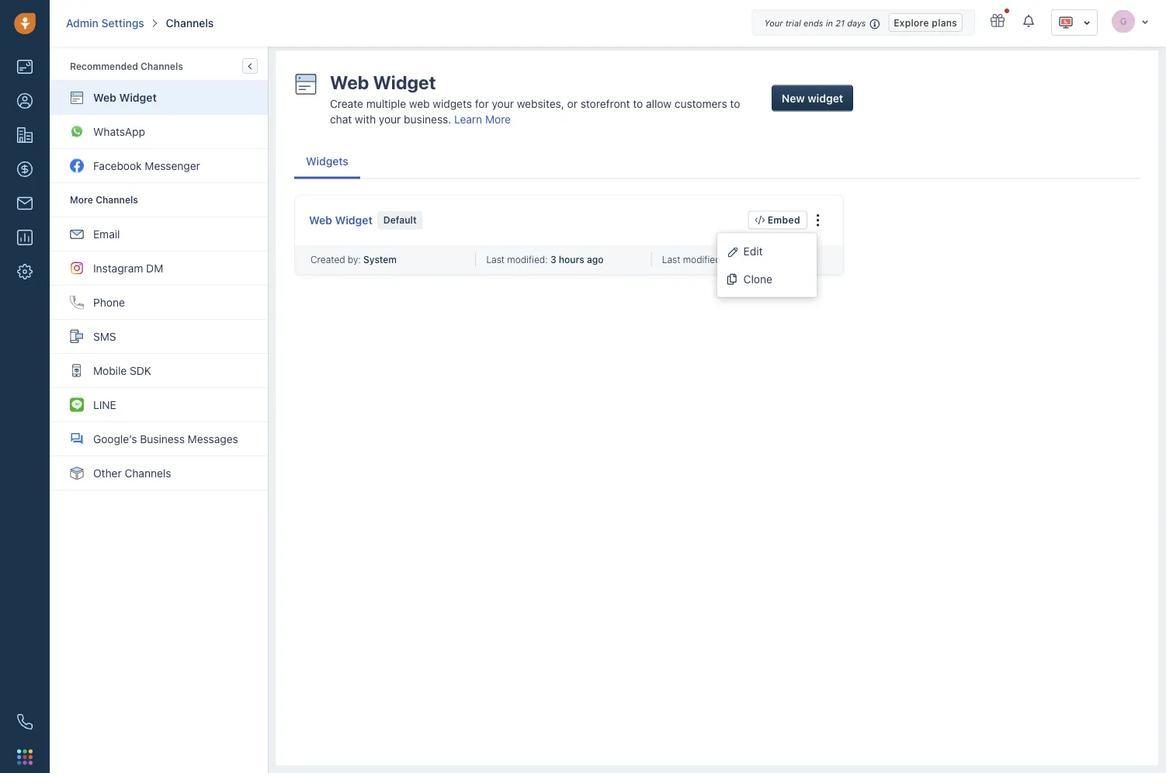 Task type: locate. For each thing, give the bounding box(es) containing it.
or
[[567, 97, 578, 110]]

last left modified:
[[486, 254, 505, 265]]

web widget
[[330, 71, 436, 93], [93, 91, 157, 104], [309, 214, 373, 226]]

1 to from the left
[[633, 97, 643, 110]]

21
[[835, 18, 845, 28]]

freshworks switcher image
[[17, 749, 33, 765]]

mobile sdk
[[93, 364, 151, 377]]

admin settings link
[[66, 16, 144, 31]]

0 horizontal spatial to
[[633, 97, 643, 110]]

system for last modified by: system
[[739, 254, 772, 265]]

clone
[[743, 273, 772, 285]]

to left allow
[[633, 97, 643, 110]]

google's business messages link
[[50, 422, 268, 456]]

days
[[847, 18, 866, 28]]

system
[[363, 254, 397, 265], [739, 254, 772, 265]]

channels down google's business messages link
[[125, 467, 171, 479]]

by
[[348, 254, 358, 265]]

explore plans
[[894, 17, 957, 28]]

business.
[[404, 113, 451, 126]]

facebook
[[93, 159, 142, 172]]

0 horizontal spatial ic_arrow_down image
[[1083, 17, 1091, 28]]

new widget link
[[772, 85, 853, 111]]

web widget link
[[50, 81, 268, 115], [309, 210, 373, 230]]

embed image
[[755, 216, 765, 225]]

channels
[[166, 17, 214, 30], [141, 61, 183, 71], [125, 467, 171, 479]]

plans
[[932, 17, 957, 28]]

web widget up by
[[309, 214, 373, 226]]

facebook messenger link
[[50, 149, 268, 183]]

your
[[492, 97, 514, 110], [379, 113, 401, 126]]

1 horizontal spatial web widget link
[[309, 210, 373, 230]]

recommended
[[70, 61, 138, 71]]

last left the "modified"
[[662, 254, 680, 265]]

web widget up multiple
[[330, 71, 436, 93]]

widgets
[[306, 155, 348, 167]]

channels for recommended channels
[[141, 61, 183, 71]]

edit link
[[717, 237, 817, 265]]

widget up the web at the top of page
[[373, 71, 436, 93]]

1 horizontal spatial ic_arrow_down image
[[1141, 17, 1149, 26]]

1 horizontal spatial last
[[662, 254, 680, 265]]

1 horizontal spatial your
[[492, 97, 514, 110]]

admin
[[66, 17, 99, 30]]

ends
[[804, 18, 823, 28]]

last modified: 3 hours ago
[[486, 254, 604, 265]]

2 to from the left
[[730, 97, 740, 110]]

last
[[486, 254, 505, 265], [662, 254, 680, 265]]

menu containing edit
[[716, 233, 817, 298]]

2 last from the left
[[662, 254, 680, 265]]

0 horizontal spatial system
[[363, 254, 397, 265]]

whatsapp
[[93, 125, 145, 138]]

widget down recommended channels at the left top of page
[[119, 91, 157, 104]]

web up create
[[330, 71, 369, 93]]

0 horizontal spatial your
[[379, 113, 401, 126]]

more
[[485, 113, 511, 126]]

widgets link
[[294, 146, 360, 177]]

phone
[[93, 296, 125, 309]]

instagram
[[93, 262, 143, 274]]

whatsapp link
[[50, 115, 268, 149]]

your down multiple
[[379, 113, 401, 126]]

email
[[93, 227, 120, 240]]

by:
[[723, 254, 737, 265]]

system right ":" on the top left of page
[[363, 254, 397, 265]]

menu
[[716, 233, 817, 298]]

phone link
[[50, 286, 268, 320]]

system up clone at top
[[739, 254, 772, 265]]

2 system from the left
[[739, 254, 772, 265]]

chat
[[330, 113, 352, 126]]

channels right settings
[[166, 17, 214, 30]]

0 horizontal spatial widget
[[119, 91, 157, 104]]

last modified by: system
[[662, 254, 772, 265]]

widget
[[373, 71, 436, 93], [119, 91, 157, 104], [335, 214, 373, 226]]

web
[[330, 71, 369, 93], [93, 91, 116, 104], [309, 214, 332, 226]]

other
[[93, 467, 122, 479]]

web widget link down recommended channels at the left top of page
[[50, 81, 268, 115]]

1 vertical spatial channels
[[141, 61, 183, 71]]

1 horizontal spatial system
[[739, 254, 772, 265]]

to
[[633, 97, 643, 110], [730, 97, 740, 110]]

to right the customers
[[730, 97, 740, 110]]

multiple
[[366, 97, 406, 110]]

other channels
[[93, 467, 171, 479]]

widget up created by : system
[[335, 214, 373, 226]]

0 vertical spatial channels
[[166, 17, 214, 30]]

learn more
[[454, 113, 511, 126]]

create
[[330, 97, 363, 110]]

missing translation "unavailable" for locale "en-us" image
[[1058, 15, 1074, 30]]

ago
[[587, 254, 604, 265]]

google's
[[93, 432, 137, 445]]

0 horizontal spatial web widget link
[[50, 81, 268, 115]]

1 horizontal spatial widget
[[335, 214, 373, 226]]

1 last from the left
[[486, 254, 505, 265]]

2 vertical spatial channels
[[125, 467, 171, 479]]

0 horizontal spatial last
[[486, 254, 505, 265]]

your up more
[[492, 97, 514, 110]]

created by : system
[[311, 254, 397, 265]]

default
[[383, 215, 417, 225]]

with
[[355, 113, 376, 126]]

channels right recommended
[[141, 61, 183, 71]]

1 system from the left
[[363, 254, 397, 265]]

0 vertical spatial your
[[492, 97, 514, 110]]

1 horizontal spatial to
[[730, 97, 740, 110]]

modified:
[[507, 254, 548, 265]]

messenger
[[145, 159, 200, 172]]

1 vertical spatial web widget link
[[309, 210, 373, 230]]

3
[[550, 254, 556, 265]]

ic_arrow_down image
[[1083, 17, 1091, 28], [1141, 17, 1149, 26]]

edit
[[743, 245, 763, 258]]

line
[[93, 398, 116, 411]]

web widget link up by
[[309, 210, 373, 230]]

messages
[[188, 432, 238, 445]]



Task type: describe. For each thing, give the bounding box(es) containing it.
web
[[409, 97, 430, 110]]

0 vertical spatial web widget link
[[50, 81, 268, 115]]

embed
[[768, 215, 800, 226]]

sdk
[[130, 364, 151, 377]]

dm
[[146, 262, 163, 274]]

phone element
[[9, 706, 40, 738]]

learn more link
[[454, 113, 511, 126]]

create multiple web widgets for your websites, or storefront to allow customers to chat with your business.
[[330, 97, 740, 126]]

new
[[782, 91, 805, 104]]

facebook messenger
[[93, 159, 200, 172]]

web down recommended
[[93, 91, 116, 104]]

your trial ends in 21 days
[[764, 18, 866, 28]]

other channels link
[[50, 456, 268, 491]]

trial
[[785, 18, 801, 28]]

learn
[[454, 113, 482, 126]]

explore plans button
[[888, 13, 963, 32]]

explore
[[894, 17, 929, 28]]

last for last modified: 3 hours ago
[[486, 254, 505, 265]]

recommended channels
[[70, 61, 183, 71]]

created
[[311, 254, 345, 265]]

storefront
[[580, 97, 630, 110]]

for
[[475, 97, 489, 110]]

system for created by : system
[[363, 254, 397, 265]]

new widget
[[782, 91, 843, 104]]

admin settings
[[66, 17, 144, 30]]

hours
[[559, 254, 584, 265]]

clone link
[[717, 265, 817, 293]]

modified
[[683, 254, 721, 265]]

in
[[826, 18, 833, 28]]

settings
[[101, 17, 144, 30]]

mobile sdk link
[[50, 354, 268, 388]]

allow
[[646, 97, 672, 110]]

widgets
[[433, 97, 472, 110]]

websites,
[[517, 97, 564, 110]]

your
[[764, 18, 783, 28]]

customers
[[674, 97, 727, 110]]

web up created
[[309, 214, 332, 226]]

instagram dm link
[[50, 252, 268, 286]]

business
[[140, 432, 185, 445]]

phone image
[[17, 714, 33, 730]]

ic_info_icon image
[[870, 17, 881, 30]]

google's business messages
[[93, 432, 238, 445]]

channels for other channels
[[125, 467, 171, 479]]

widget
[[808, 91, 843, 104]]

embed button
[[748, 211, 807, 230]]

line link
[[50, 388, 268, 422]]

1 vertical spatial your
[[379, 113, 401, 126]]

angle left image
[[248, 61, 252, 71]]

mobile
[[93, 364, 127, 377]]

email link
[[50, 217, 268, 252]]

sms link
[[50, 320, 268, 354]]

ic_copy image
[[725, 271, 741, 287]]

web widget down recommended channels at the left top of page
[[93, 91, 157, 104]]

last for last modified by: system
[[662, 254, 680, 265]]

bell regular image
[[1023, 14, 1036, 28]]

instagram dm
[[93, 262, 163, 274]]

2 horizontal spatial widget
[[373, 71, 436, 93]]

sms
[[93, 330, 116, 343]]

:
[[358, 254, 361, 265]]



Task type: vqa. For each thing, say whether or not it's contained in the screenshot.
3
yes



